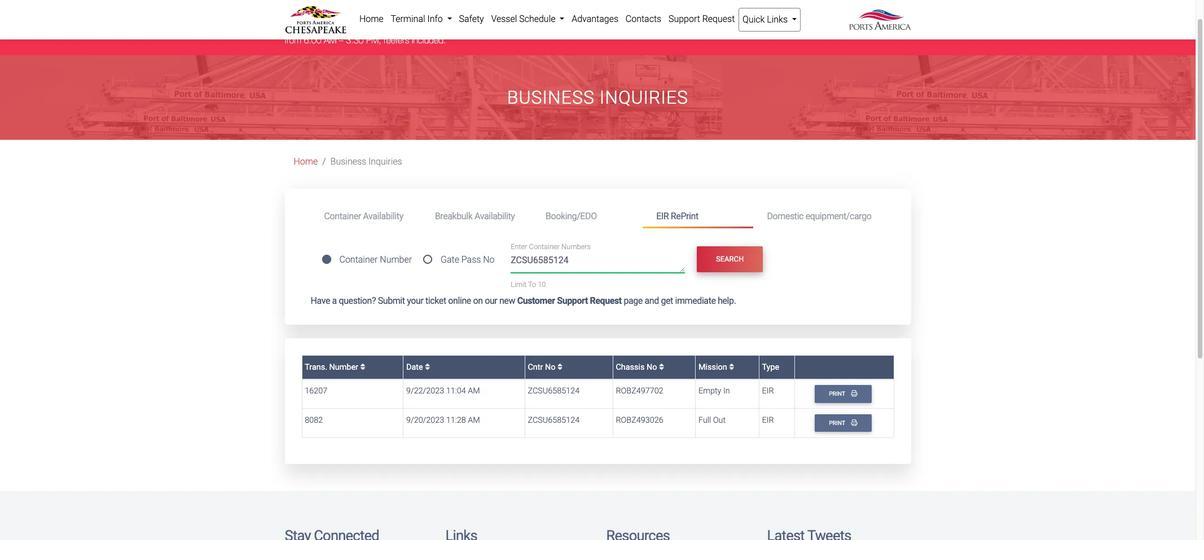 Task type: locate. For each thing, give the bounding box(es) containing it.
3 sort image from the left
[[729, 363, 734, 371]]

request left page
[[590, 296, 622, 306]]

online
[[448, 296, 471, 306]]

domestic
[[767, 211, 804, 222]]

1 vertical spatial support
[[557, 296, 588, 306]]

1 horizontal spatial the
[[602, 22, 616, 32]]

2 sort image from the left
[[659, 363, 664, 371]]

1 horizontal spatial home
[[359, 14, 384, 24]]

cntr no
[[528, 363, 558, 372]]

availability up enter at top left
[[475, 211, 515, 222]]

1 print from the top
[[829, 391, 847, 398]]

have
[[311, 296, 330, 306]]

1 vertical spatial home link
[[294, 156, 318, 167]]

1 vertical spatial print
[[829, 420, 847, 427]]

print for out
[[829, 420, 847, 427]]

support right customer
[[557, 296, 588, 306]]

chassis
[[616, 363, 645, 372]]

2 horizontal spatial no
[[647, 363, 657, 372]]

number for trans. number
[[329, 363, 358, 372]]

0 vertical spatial container
[[324, 211, 361, 222]]

0 horizontal spatial gate
[[639, 22, 655, 32]]

and left the get at the bottom right of the page
[[645, 296, 659, 306]]

gate
[[639, 22, 655, 32], [709, 22, 725, 32]]

sort image
[[360, 363, 365, 371], [425, 363, 430, 371], [729, 363, 734, 371]]

the seagirt marine terminal gates will be open on october 9th, columbus day. the main gate and new vail gate will process trucks from 6:00 am – 3:30 pm, reefers included.
[[285, 22, 797, 45]]

sort image up 9/22/2023
[[425, 363, 430, 371]]

business inquiries
[[507, 87, 689, 108], [330, 156, 402, 167]]

request left the quick
[[702, 14, 735, 24]]

advantages link
[[568, 8, 622, 30]]

sort image inside mission link
[[729, 363, 734, 371]]

vail
[[694, 22, 706, 32]]

1 sort image from the left
[[558, 363, 563, 371]]

numbers
[[562, 243, 591, 251]]

support right contacts
[[669, 14, 700, 24]]

sort image for chassis no
[[659, 363, 664, 371]]

am right 11:04
[[468, 387, 480, 396]]

eir for empty in
[[762, 387, 774, 396]]

availability up container number
[[363, 211, 403, 222]]

vessel schedule
[[491, 14, 558, 24]]

1 print link from the top
[[815, 386, 872, 403]]

page
[[624, 296, 643, 306]]

1 horizontal spatial no
[[545, 363, 556, 372]]

0 horizontal spatial no
[[483, 255, 495, 265]]

sort image inside date link
[[425, 363, 430, 371]]

eir for full out
[[762, 416, 774, 425]]

am inside the seagirt marine terminal gates will be open on october 9th, columbus day. the main gate and new vail gate will process trucks from 6:00 am – 3:30 pm, reefers included.
[[324, 35, 337, 45]]

your
[[407, 296, 424, 306]]

sort image right chassis
[[659, 363, 664, 371]]

no right chassis
[[647, 363, 657, 372]]

included.
[[412, 35, 446, 45]]

support
[[669, 14, 700, 24], [557, 296, 588, 306]]

2 vertical spatial am
[[468, 416, 480, 425]]

0 horizontal spatial sort image
[[558, 363, 563, 371]]

question?
[[339, 296, 376, 306]]

1 horizontal spatial business
[[507, 87, 595, 108]]

am right the 11:28
[[468, 416, 480, 425]]

process
[[741, 22, 771, 32]]

sort image
[[558, 363, 563, 371], [659, 363, 664, 371]]

no right cntr
[[545, 363, 556, 372]]

0 vertical spatial print
[[829, 391, 847, 398]]

1 horizontal spatial gate
[[709, 22, 725, 32]]

date link
[[406, 363, 430, 372]]

enter
[[511, 243, 527, 251]]

2 print link from the top
[[815, 415, 872, 432]]

1 vertical spatial business inquiries
[[330, 156, 402, 167]]

zcsu6585124
[[528, 387, 580, 396], [528, 416, 580, 425]]

1 horizontal spatial sort image
[[425, 363, 430, 371]]

0 horizontal spatial the
[[303, 22, 317, 32]]

2 sort image from the left
[[425, 363, 430, 371]]

domestic equipment/cargo link
[[754, 206, 885, 227]]

availability
[[363, 211, 403, 222], [475, 211, 515, 222]]

sort image right cntr
[[558, 363, 563, 371]]

1 vertical spatial and
[[645, 296, 659, 306]]

will left be
[[432, 22, 443, 32]]

1 horizontal spatial inquiries
[[600, 87, 689, 108]]

and
[[658, 22, 672, 32], [645, 296, 659, 306]]

0 vertical spatial home
[[359, 14, 384, 24]]

home
[[359, 14, 384, 24], [294, 156, 318, 167]]

2 availability from the left
[[475, 211, 515, 222]]

gate right main
[[639, 22, 655, 32]]

full
[[699, 416, 711, 425]]

0 horizontal spatial will
[[432, 22, 443, 32]]

will
[[432, 22, 443, 32], [727, 22, 738, 32]]

the right "day."
[[602, 22, 616, 32]]

terminal
[[391, 14, 425, 24], [376, 22, 406, 32]]

availability inside the container availability link
[[363, 211, 403, 222]]

will left the quick
[[727, 22, 738, 32]]

0 vertical spatial print link
[[815, 386, 872, 403]]

1 the from the left
[[303, 22, 317, 32]]

0 vertical spatial home link
[[356, 8, 387, 30]]

1 vertical spatial inquiries
[[369, 156, 402, 167]]

0 vertical spatial on
[[479, 22, 489, 32]]

limit to 10
[[511, 280, 546, 289]]

0 horizontal spatial business inquiries
[[330, 156, 402, 167]]

customer support request link
[[517, 296, 622, 306]]

the
[[303, 22, 317, 32], [602, 22, 616, 32]]

to
[[528, 280, 536, 289]]

availability inside breakbulk availability link
[[475, 211, 515, 222]]

0 vertical spatial business
[[507, 87, 595, 108]]

1 vertical spatial home
[[294, 156, 318, 167]]

october
[[491, 22, 522, 32]]

vessel
[[491, 14, 517, 24]]

no right pass at the left of the page
[[483, 255, 495, 265]]

1 vertical spatial print image
[[851, 420, 858, 426]]

number right trans.
[[329, 363, 358, 372]]

11:04
[[446, 387, 466, 396]]

get
[[661, 296, 673, 306]]

no for cntr no
[[545, 363, 556, 372]]

trucks
[[774, 22, 797, 32]]

am left –
[[324, 35, 337, 45]]

pass
[[462, 255, 481, 265]]

sort image inside trans. number link
[[360, 363, 365, 371]]

gate pass no
[[441, 255, 495, 265]]

home inside home link
[[359, 14, 384, 24]]

1 horizontal spatial availability
[[475, 211, 515, 222]]

1 vertical spatial am
[[468, 387, 480, 396]]

0 vertical spatial and
[[658, 22, 672, 32]]

1 vertical spatial eir
[[762, 387, 774, 396]]

9th,
[[525, 22, 539, 32]]

request
[[702, 14, 735, 24], [590, 296, 622, 306]]

sort image for trans. number
[[360, 363, 365, 371]]

number up submit
[[380, 255, 412, 265]]

search button
[[697, 247, 763, 273]]

1 availability from the left
[[363, 211, 403, 222]]

on right open
[[479, 22, 489, 32]]

0 horizontal spatial sort image
[[360, 363, 365, 371]]

support request
[[669, 14, 735, 24]]

on left 'our'
[[473, 296, 483, 306]]

business
[[507, 87, 595, 108], [330, 156, 366, 167]]

eir down type
[[762, 387, 774, 396]]

container up 'question?'
[[339, 255, 378, 265]]

0 horizontal spatial availability
[[363, 211, 403, 222]]

1 vertical spatial zcsu6585124
[[528, 416, 580, 425]]

6:00
[[304, 35, 321, 45]]

empty in
[[699, 387, 730, 396]]

day.
[[583, 22, 599, 32]]

1 vertical spatial on
[[473, 296, 483, 306]]

sort image inside cntr no "link"
[[558, 363, 563, 371]]

0 vertical spatial business inquiries
[[507, 87, 689, 108]]

2 print from the top
[[829, 420, 847, 427]]

0 vertical spatial support
[[669, 14, 700, 24]]

links
[[767, 14, 788, 25]]

gate right vail
[[709, 22, 725, 32]]

eir left reprint
[[656, 211, 669, 222]]

container availability link
[[311, 206, 421, 227]]

2 vertical spatial container
[[339, 255, 378, 265]]

1 vertical spatial business
[[330, 156, 366, 167]]

1 horizontal spatial will
[[727, 22, 738, 32]]

1 horizontal spatial request
[[702, 14, 735, 24]]

0 horizontal spatial home
[[294, 156, 318, 167]]

3:30
[[346, 35, 364, 45]]

0 vertical spatial number
[[380, 255, 412, 265]]

quick
[[743, 14, 765, 25]]

container availability
[[324, 211, 403, 222]]

breakbulk
[[435, 211, 473, 222]]

2 print image from the top
[[851, 420, 858, 426]]

2 vertical spatial eir
[[762, 416, 774, 425]]

1 print image from the top
[[851, 391, 858, 397]]

sort image inside chassis no link
[[659, 363, 664, 371]]

1 horizontal spatial home link
[[356, 8, 387, 30]]

the up 6:00
[[303, 22, 317, 32]]

bullhorn image
[[285, 21, 303, 33]]

container up container number
[[324, 211, 361, 222]]

home link
[[356, 8, 387, 30], [294, 156, 318, 167]]

0 vertical spatial zcsu6585124
[[528, 387, 580, 396]]

1 horizontal spatial sort image
[[659, 363, 664, 371]]

0 vertical spatial inquiries
[[600, 87, 689, 108]]

1 horizontal spatial number
[[380, 255, 412, 265]]

2 horizontal spatial sort image
[[729, 363, 734, 371]]

print
[[829, 391, 847, 398], [829, 420, 847, 427]]

sort image up in at the right bottom
[[729, 363, 734, 371]]

0 horizontal spatial request
[[590, 296, 622, 306]]

print link for empty in
[[815, 386, 872, 403]]

no for chassis no
[[647, 363, 657, 372]]

sort image right trans.
[[360, 363, 365, 371]]

0 horizontal spatial business
[[330, 156, 366, 167]]

1 zcsu6585124 from the top
[[528, 387, 580, 396]]

0 vertical spatial request
[[702, 14, 735, 24]]

in
[[723, 387, 730, 396]]

eir
[[656, 211, 669, 222], [762, 387, 774, 396], [762, 416, 774, 425]]

1 horizontal spatial business inquiries
[[507, 87, 689, 108]]

eir right out
[[762, 416, 774, 425]]

2 zcsu6585124 from the top
[[528, 416, 580, 425]]

0 horizontal spatial number
[[329, 363, 358, 372]]

robz497702
[[616, 387, 663, 396]]

availability for container availability
[[363, 211, 403, 222]]

container right enter at top left
[[529, 243, 560, 251]]

0 vertical spatial print image
[[851, 391, 858, 397]]

10
[[538, 280, 546, 289]]

1 vertical spatial print link
[[815, 415, 872, 432]]

1 vertical spatial container
[[529, 243, 560, 251]]

mission link
[[699, 363, 734, 372]]

1 vertical spatial number
[[329, 363, 358, 372]]

1 sort image from the left
[[360, 363, 365, 371]]

empty
[[699, 387, 721, 396]]

0 vertical spatial am
[[324, 35, 337, 45]]

sort image for cntr no
[[558, 363, 563, 371]]

container for container number
[[339, 255, 378, 265]]

our
[[485, 296, 497, 306]]

print image
[[851, 391, 858, 397], [851, 420, 858, 426]]

0 vertical spatial eir
[[656, 211, 669, 222]]

print link
[[815, 386, 872, 403], [815, 415, 872, 432]]

print for in
[[829, 391, 847, 398]]

and left new
[[658, 22, 672, 32]]



Task type: describe. For each thing, give the bounding box(es) containing it.
help.
[[718, 296, 736, 306]]

Enter Container Numbers text field
[[511, 254, 685, 273]]

type
[[762, 363, 779, 372]]

trans. number link
[[305, 363, 365, 372]]

the seagirt marine terminal gates will be open on october 9th, columbus day. the main gate and new vail gate will process trucks from 6:00 am – 3:30 pm, reefers included. link
[[285, 22, 797, 45]]

vessel schedule link
[[488, 8, 568, 30]]

main
[[618, 22, 636, 32]]

home for the topmost home link
[[359, 14, 384, 24]]

close image
[[903, 21, 911, 35]]

enter container numbers
[[511, 243, 591, 251]]

trans. number
[[305, 363, 360, 372]]

ticket
[[426, 296, 446, 306]]

reefers
[[384, 35, 409, 45]]

2 will from the left
[[727, 22, 738, 32]]

advantages
[[572, 14, 619, 24]]

equipment/cargo
[[806, 211, 872, 222]]

breakbulk availability link
[[421, 206, 532, 227]]

gates
[[409, 22, 429, 32]]

robz493026
[[616, 416, 663, 425]]

submit
[[378, 296, 405, 306]]

reprint
[[671, 211, 699, 222]]

9/20/2023
[[406, 416, 444, 425]]

terminal info link
[[387, 8, 455, 30]]

from
[[285, 35, 301, 45]]

the seagirt marine terminal gates will be open on october 9th, columbus day. the main gate and new vail gate will process trucks from 6:00 am – 3:30 pm, reefers included. alert
[[0, 12, 1196, 55]]

1 horizontal spatial support
[[669, 14, 700, 24]]

customer
[[517, 296, 555, 306]]

columbus
[[542, 22, 580, 32]]

chassis no
[[616, 363, 659, 372]]

availability for breakbulk availability
[[475, 211, 515, 222]]

11:28
[[446, 416, 466, 425]]

chassis no link
[[616, 363, 664, 372]]

schedule
[[519, 14, 556, 24]]

home for the left home link
[[294, 156, 318, 167]]

new
[[499, 296, 515, 306]]

trans.
[[305, 363, 327, 372]]

2 the from the left
[[602, 22, 616, 32]]

cntr no link
[[528, 363, 563, 372]]

print image for empty in
[[851, 391, 858, 397]]

contacts
[[626, 14, 661, 24]]

limit
[[511, 280, 527, 289]]

and inside the seagirt marine terminal gates will be open on october 9th, columbus day. the main gate and new vail gate will process trucks from 6:00 am – 3:30 pm, reefers included.
[[658, 22, 672, 32]]

safety link
[[455, 8, 488, 30]]

full out
[[699, 416, 726, 425]]

gate
[[441, 255, 459, 265]]

2 gate from the left
[[709, 22, 725, 32]]

0 horizontal spatial home link
[[294, 156, 318, 167]]

info
[[427, 14, 443, 24]]

–
[[339, 35, 344, 45]]

1 gate from the left
[[639, 22, 655, 32]]

quick links
[[743, 14, 790, 25]]

seagirt
[[319, 22, 346, 32]]

container for container availability
[[324, 211, 361, 222]]

be
[[445, 22, 455, 32]]

breakbulk availability
[[435, 211, 515, 222]]

16207
[[305, 387, 327, 396]]

booking/edo
[[546, 211, 597, 222]]

domestic equipment/cargo
[[767, 211, 872, 222]]

print image for full out
[[851, 420, 858, 426]]

mission
[[699, 363, 729, 372]]

9/22/2023
[[406, 387, 444, 396]]

0 horizontal spatial inquiries
[[369, 156, 402, 167]]

pm,
[[366, 35, 381, 45]]

marine
[[348, 22, 373, 32]]

container number
[[339, 255, 412, 265]]

terminal inside the seagirt marine terminal gates will be open on october 9th, columbus day. the main gate and new vail gate will process trucks from 6:00 am – 3:30 pm, reefers included.
[[376, 22, 406, 32]]

zcsu6585124 for robz497702
[[528, 387, 580, 396]]

am for 9/20/2023 11:28 am
[[468, 416, 480, 425]]

quick links link
[[739, 8, 801, 32]]

zcsu6585124 for robz493026
[[528, 416, 580, 425]]

eir reprint
[[656, 211, 699, 222]]

9/20/2023 11:28 am
[[406, 416, 480, 425]]

safety
[[459, 14, 484, 24]]

am for 9/22/2023 11:04 am
[[468, 387, 480, 396]]

sort image for mission
[[729, 363, 734, 371]]

number for container number
[[380, 255, 412, 265]]

have a question? submit your ticket online on our new customer support request page and get immediate help.
[[311, 296, 736, 306]]

support request link
[[665, 8, 739, 30]]

sort image for date
[[425, 363, 430, 371]]

0 horizontal spatial support
[[557, 296, 588, 306]]

1 vertical spatial request
[[590, 296, 622, 306]]

on inside the seagirt marine terminal gates will be open on october 9th, columbus day. the main gate and new vail gate will process trucks from 6:00 am – 3:30 pm, reefers included.
[[479, 22, 489, 32]]

cntr
[[528, 363, 543, 372]]

1 will from the left
[[432, 22, 443, 32]]

booking/edo link
[[532, 206, 643, 227]]

9/22/2023 11:04 am
[[406, 387, 480, 396]]

date
[[406, 363, 425, 372]]

a
[[332, 296, 337, 306]]

search
[[716, 255, 744, 264]]

print link for full out
[[815, 415, 872, 432]]

open
[[458, 22, 477, 32]]

contacts link
[[622, 8, 665, 30]]

immediate
[[675, 296, 716, 306]]

new
[[674, 22, 692, 32]]

request inside support request link
[[702, 14, 735, 24]]



Task type: vqa. For each thing, say whether or not it's contained in the screenshot.
Empty
yes



